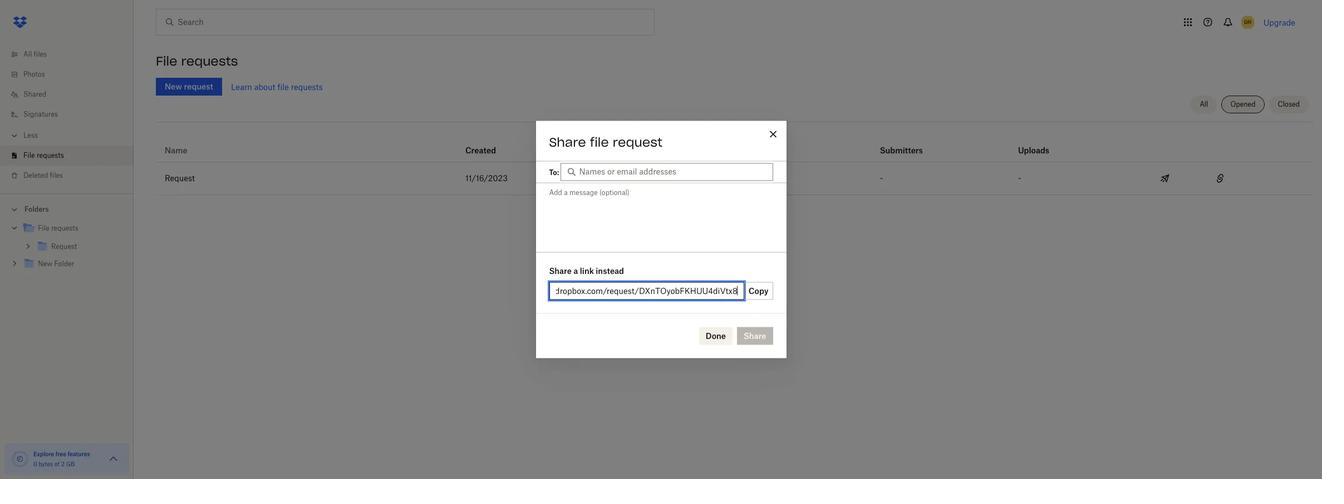 Task type: describe. For each thing, give the bounding box(es) containing it.
deleted
[[23, 171, 48, 180]]

file inside dialog
[[590, 134, 609, 150]]

link
[[580, 266, 594, 276]]

all for all files
[[23, 50, 32, 58]]

all button
[[1191, 96, 1217, 114]]

less image
[[9, 130, 20, 141]]

copy
[[749, 286, 768, 296]]

copy button
[[744, 283, 773, 300]]

opened
[[1230, 100, 1256, 109]]

of
[[54, 461, 60, 468]]

all for all
[[1200, 100, 1208, 109]]

upgrade link
[[1263, 18, 1295, 27]]

1 - from the left
[[673, 174, 676, 183]]

2
[[61, 461, 65, 468]]

0
[[33, 461, 37, 468]]

free
[[55, 451, 66, 458]]

explore
[[33, 451, 54, 458]]

shared link
[[9, 85, 134, 105]]

learn about file requests
[[231, 82, 323, 92]]

Add a message (optional) text field
[[536, 183, 786, 251]]

requests inside group
[[51, 224, 78, 233]]

folders
[[24, 205, 49, 214]]

file requests group
[[0, 218, 134, 282]]

row containing name
[[156, 126, 1313, 163]]

2 horizontal spatial column header
[[1018, 131, 1063, 158]]

share file request dialog
[[536, 121, 786, 359]]

about
[[254, 82, 275, 92]]

Contact input text field
[[579, 165, 767, 178]]

file requests inside group
[[38, 224, 78, 233]]

done button
[[699, 328, 733, 345]]

photos
[[23, 70, 45, 78]]

file inside list item
[[23, 151, 35, 160]]

folders button
[[0, 201, 134, 218]]

photos link
[[9, 65, 134, 85]]

send email image
[[1158, 172, 1172, 185]]

0 vertical spatial file requests link
[[9, 146, 134, 166]]

share file request
[[549, 134, 662, 150]]

closed button
[[1269, 96, 1309, 114]]

file inside group
[[38, 224, 49, 233]]

request
[[613, 134, 662, 150]]

a
[[574, 266, 578, 276]]

features
[[68, 451, 90, 458]]

learn about file requests link
[[231, 82, 323, 92]]

row containing request
[[156, 163, 1313, 195]]

less
[[23, 131, 38, 140]]

all files link
[[9, 45, 134, 65]]

created
[[465, 146, 496, 155]]

created button
[[465, 144, 496, 158]]

file requests inside list item
[[23, 151, 64, 160]]



Task type: locate. For each thing, give the bounding box(es) containing it.
2 row from the top
[[156, 163, 1313, 195]]

requests inside list item
[[37, 151, 64, 160]]

1 horizontal spatial files
[[50, 171, 63, 180]]

copy link image
[[1214, 172, 1227, 185]]

column header
[[664, 126, 871, 162], [880, 131, 924, 158], [1018, 131, 1063, 158]]

bytes
[[39, 461, 53, 468]]

1 horizontal spatial -
[[880, 174, 883, 183]]

list containing all files
[[0, 38, 134, 194]]

request
[[165, 174, 195, 183]]

explore free features 0 bytes of 2 gb
[[33, 451, 90, 468]]

0 horizontal spatial file
[[23, 151, 35, 160]]

done
[[706, 331, 726, 341]]

file
[[277, 82, 289, 92], [590, 134, 609, 150]]

all
[[23, 50, 32, 58], [1200, 100, 1208, 109]]

deleted files
[[23, 171, 63, 180]]

instead
[[596, 266, 624, 276]]

file requests link down the folders button
[[22, 222, 125, 237]]

1 horizontal spatial column header
[[880, 131, 924, 158]]

1 horizontal spatial file
[[38, 224, 49, 233]]

learn
[[231, 82, 252, 92]]

0 vertical spatial file requests
[[156, 53, 238, 69]]

11/16/2023
[[465, 174, 508, 183]]

files for all files
[[34, 50, 47, 58]]

1 vertical spatial file requests link
[[22, 222, 125, 237]]

list
[[0, 38, 134, 194]]

0 vertical spatial share
[[549, 134, 586, 150]]

1 vertical spatial file requests
[[23, 151, 64, 160]]

requests up learn
[[181, 53, 238, 69]]

share up to: on the top left of page
[[549, 134, 586, 150]]

files inside 'link'
[[34, 50, 47, 58]]

gb
[[66, 461, 75, 468]]

share for share file request
[[549, 134, 586, 150]]

cell
[[1258, 163, 1313, 195]]

1 horizontal spatial all
[[1200, 100, 1208, 109]]

file
[[156, 53, 177, 69], [23, 151, 35, 160], [38, 224, 49, 233]]

file requests link up deleted files
[[9, 146, 134, 166]]

file requests link
[[9, 146, 134, 166], [22, 222, 125, 237]]

table
[[156, 126, 1313, 195]]

upgrade
[[1263, 18, 1295, 27]]

2 - from the left
[[880, 174, 883, 183]]

1 vertical spatial all
[[1200, 100, 1208, 109]]

file requests list item
[[0, 146, 134, 166]]

0 horizontal spatial -
[[673, 174, 676, 183]]

requests down the folders button
[[51, 224, 78, 233]]

-
[[673, 174, 676, 183], [880, 174, 883, 183], [1018, 174, 1021, 183]]

0 horizontal spatial files
[[34, 50, 47, 58]]

file right about
[[277, 82, 289, 92]]

requests
[[181, 53, 238, 69], [291, 82, 323, 92], [37, 151, 64, 160], [51, 224, 78, 233]]

cell inside row
[[1258, 163, 1313, 195]]

opened button
[[1222, 96, 1264, 114]]

share a link instead
[[549, 266, 624, 276]]

file left request
[[590, 134, 609, 150]]

0 horizontal spatial column header
[[664, 126, 871, 162]]

files right deleted
[[50, 171, 63, 180]]

0 horizontal spatial file
[[277, 82, 289, 92]]

signatures link
[[9, 105, 134, 125]]

all left opened
[[1200, 100, 1208, 109]]

share left a
[[549, 266, 572, 276]]

Share a link instead text field
[[556, 285, 737, 298]]

requests up deleted files
[[37, 151, 64, 160]]

shared
[[23, 90, 46, 99]]

1 vertical spatial file
[[23, 151, 35, 160]]

file requests down the folders button
[[38, 224, 78, 233]]

0 vertical spatial all
[[23, 50, 32, 58]]

requests right about
[[291, 82, 323, 92]]

all up photos on the top left
[[23, 50, 32, 58]]

all files
[[23, 50, 47, 58]]

1 row from the top
[[156, 126, 1313, 163]]

2 horizontal spatial file
[[156, 53, 177, 69]]

1 horizontal spatial file
[[590, 134, 609, 150]]

file requests up learn
[[156, 53, 238, 69]]

0 vertical spatial files
[[34, 50, 47, 58]]

2 horizontal spatial -
[[1018, 174, 1021, 183]]

table containing name
[[156, 126, 1313, 195]]

share
[[549, 134, 586, 150], [549, 266, 572, 276]]

1 vertical spatial file
[[590, 134, 609, 150]]

files for deleted files
[[50, 171, 63, 180]]

signatures
[[23, 110, 58, 119]]

0 vertical spatial file
[[277, 82, 289, 92]]

dropbox image
[[9, 11, 31, 33]]

file requests up deleted files
[[23, 151, 64, 160]]

2 share from the top
[[549, 266, 572, 276]]

2 vertical spatial file requests
[[38, 224, 78, 233]]

all inside 'link'
[[23, 50, 32, 58]]

1 share from the top
[[549, 134, 586, 150]]

name
[[165, 146, 187, 155]]

file requests
[[156, 53, 238, 69], [23, 151, 64, 160], [38, 224, 78, 233]]

0 vertical spatial file
[[156, 53, 177, 69]]

closed
[[1278, 100, 1300, 109]]

files
[[34, 50, 47, 58], [50, 171, 63, 180]]

2 vertical spatial file
[[38, 224, 49, 233]]

files up photos on the top left
[[34, 50, 47, 58]]

to:
[[549, 168, 559, 176]]

share for share a link instead
[[549, 266, 572, 276]]

0 horizontal spatial all
[[23, 50, 32, 58]]

quota usage element
[[11, 451, 29, 469]]

1 vertical spatial share
[[549, 266, 572, 276]]

3 - from the left
[[1018, 174, 1021, 183]]

all inside button
[[1200, 100, 1208, 109]]

1 vertical spatial files
[[50, 171, 63, 180]]

deleted files link
[[9, 166, 134, 186]]

row
[[156, 126, 1313, 163], [156, 163, 1313, 195]]

file requests link inside file requests group
[[22, 222, 125, 237]]



Task type: vqa. For each thing, say whether or not it's contained in the screenshot.
Try for free for Business Plus
no



